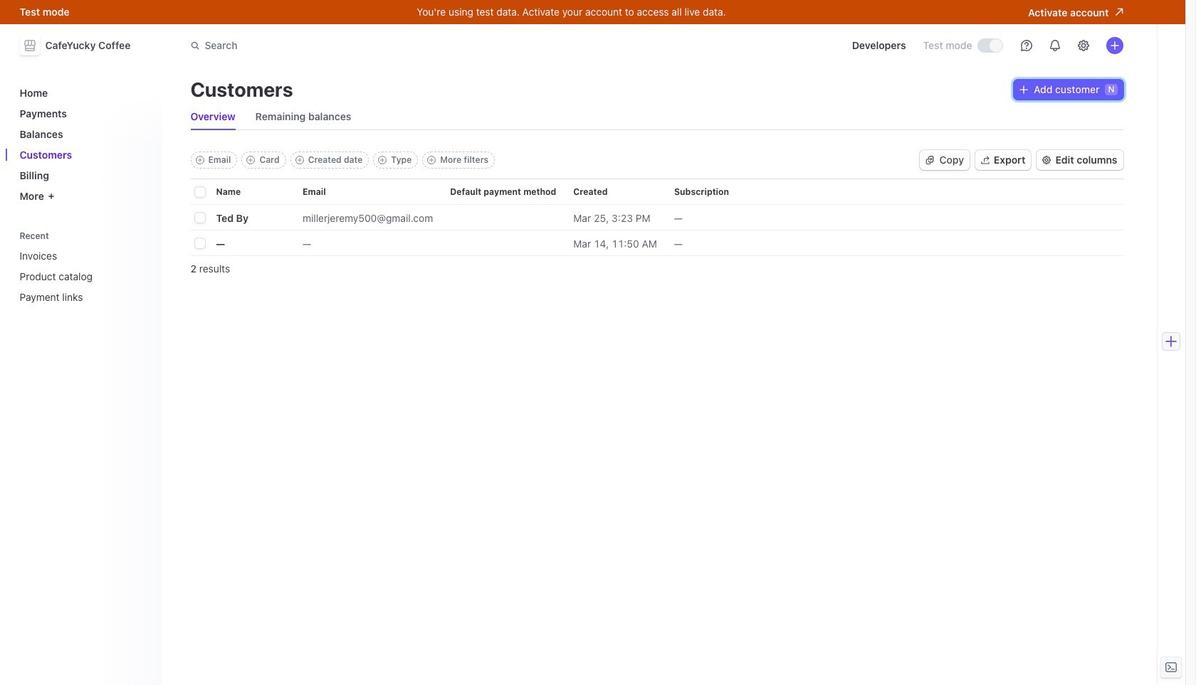 Task type: vqa. For each thing, say whether or not it's contained in the screenshot.
Core Navigation Links "element"
yes



Task type: locate. For each thing, give the bounding box(es) containing it.
notifications image
[[1049, 40, 1061, 51]]

svg image
[[1020, 86, 1028, 94]]

svg image
[[926, 156, 934, 165]]

None search field
[[182, 32, 584, 59]]

help image
[[1021, 40, 1032, 51]]

add created date image
[[295, 156, 304, 164]]

recent element
[[14, 226, 153, 309], [14, 244, 153, 309]]

Select item checkbox
[[195, 239, 205, 249]]

add more filters image
[[427, 156, 436, 164]]

tab list
[[190, 104, 1123, 130]]

Test mode checkbox
[[978, 39, 1002, 52]]

Select All checkbox
[[195, 187, 205, 197]]

core navigation links element
[[14, 81, 153, 208]]

add type image
[[378, 156, 387, 164]]

toolbar
[[190, 152, 495, 169]]

add card image
[[247, 156, 255, 164]]

settings image
[[1078, 40, 1089, 51]]

1 recent element from the top
[[14, 226, 153, 309]]

clear history image
[[139, 232, 148, 240]]



Task type: describe. For each thing, give the bounding box(es) containing it.
add email image
[[195, 156, 204, 164]]

2 recent element from the top
[[14, 244, 153, 309]]

Select item checkbox
[[195, 213, 205, 223]]

Search text field
[[182, 32, 584, 59]]



